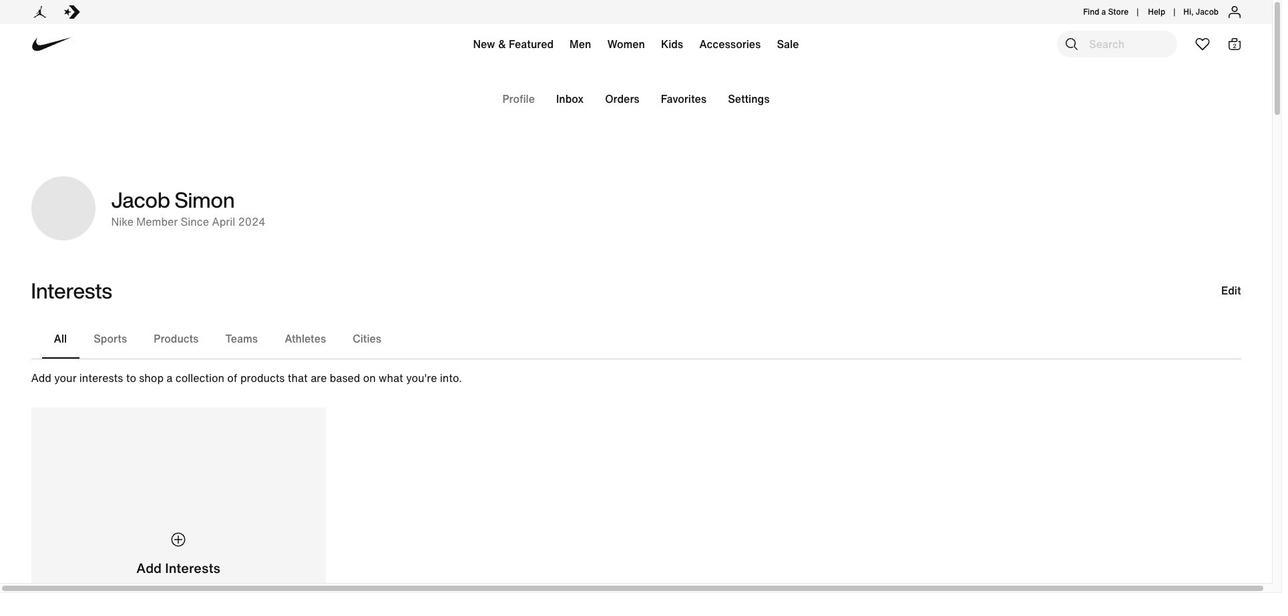 Task type: vqa. For each thing, say whether or not it's contained in the screenshot.
4 in the 4 interest-free payments of $40.00 with Klarna . Learn More
no



Task type: describe. For each thing, give the bounding box(es) containing it.
jordan image
[[32, 4, 48, 20]]

hi, jacob. account & favorites element
[[1184, 6, 1219, 18]]

1 status from the left
[[492, 91, 546, 107]]

4 status from the left
[[651, 91, 718, 107]]

2 status from the left
[[546, 91, 595, 107]]

open search modal image
[[1064, 36, 1080, 52]]

Search Products text field
[[1058, 31, 1178, 57]]



Task type: locate. For each thing, give the bounding box(es) containing it.
tab panel
[[31, 370, 1242, 593]]

3 status from the left
[[595, 91, 651, 107]]

menu bar
[[227, 27, 1046, 67]]

converse image
[[64, 4, 80, 20]]

5 status from the left
[[718, 91, 781, 107]]

favorites image
[[1195, 36, 1211, 52]]

tab list
[[31, 320, 1242, 360]]

status
[[492, 91, 546, 107], [546, 91, 595, 107], [595, 91, 651, 107], [651, 91, 718, 107], [718, 91, 781, 107]]

edit avatar image
[[31, 176, 95, 241]]

nike home page image
[[26, 18, 78, 71]]



